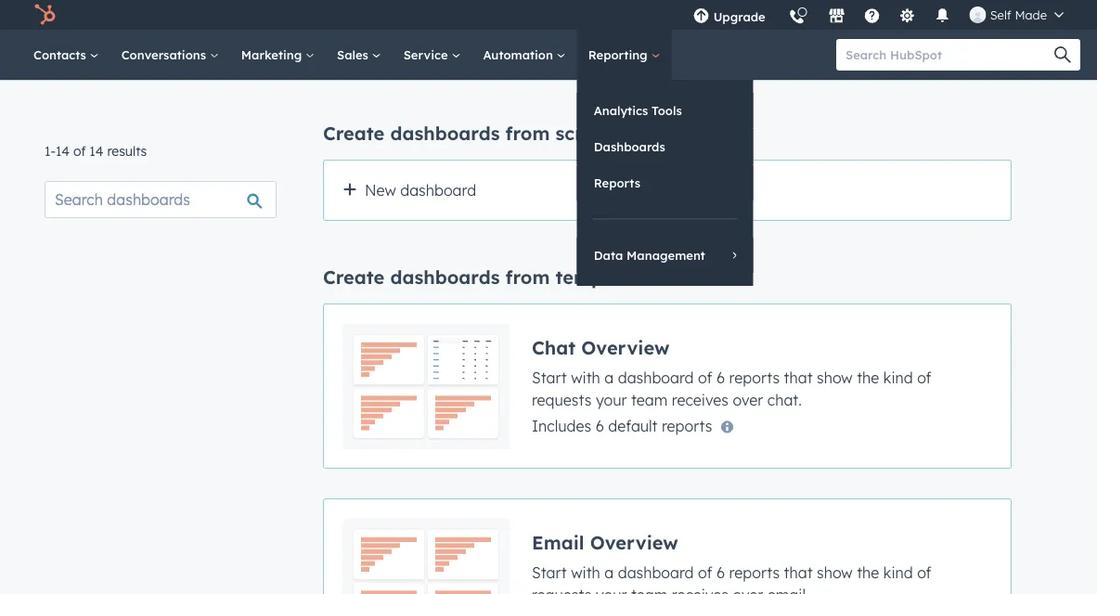 Task type: locate. For each thing, give the bounding box(es) containing it.
kind inside email overview start with a dashboard of 6 reports that show the kind of requests your team receives over email.
[[884, 563, 913, 582]]

1 vertical spatial your
[[596, 585, 627, 594]]

conversations link
[[110, 30, 230, 80]]

show
[[817, 368, 853, 387], [817, 563, 853, 582]]

help image
[[864, 8, 881, 25]]

dashboards for scratch
[[390, 122, 500, 145]]

search button
[[1045, 39, 1081, 71]]

1 vertical spatial show
[[817, 563, 853, 582]]

the inside email overview start with a dashboard of 6 reports that show the kind of requests your team receives over email.
[[857, 563, 879, 582]]

reports for chat
[[729, 368, 780, 387]]

team
[[631, 390, 668, 409], [631, 585, 668, 594]]

1 vertical spatial a
[[605, 563, 614, 582]]

show inside email overview start with a dashboard of 6 reports that show the kind of requests your team receives over email.
[[817, 563, 853, 582]]

reports inside email overview start with a dashboard of 6 reports that show the kind of requests your team receives over email.
[[729, 563, 780, 582]]

the for email
[[857, 563, 879, 582]]

that up chat.
[[784, 368, 813, 387]]

1 vertical spatial receives
[[672, 585, 729, 594]]

1 vertical spatial from
[[506, 266, 550, 289]]

self made
[[990, 7, 1047, 22]]

0 vertical spatial requests
[[532, 390, 592, 409]]

team inside email overview start with a dashboard of 6 reports that show the kind of requests your team receives over email.
[[631, 585, 668, 594]]

2 vertical spatial 6
[[717, 563, 725, 582]]

from for scratch
[[506, 122, 550, 145]]

show inside chat overview start with a dashboard of 6 reports that show the kind of requests your team receives over chat.
[[817, 368, 853, 387]]

1 receives from the top
[[672, 390, 729, 409]]

analytics
[[594, 103, 648, 118]]

0 vertical spatial overview
[[581, 336, 670, 359]]

create dashboards from templates
[[323, 266, 648, 289]]

dashboard for email
[[618, 563, 694, 582]]

from
[[506, 122, 550, 145], [506, 266, 550, 289]]

New dashboard checkbox
[[323, 160, 1012, 221]]

dashboards up new dashboard at the left of page
[[390, 122, 500, 145]]

2 vertical spatial reports
[[729, 563, 780, 582]]

overview right 'email' at the bottom of page
[[590, 531, 678, 554]]

a inside email overview start with a dashboard of 6 reports that show the kind of requests your team receives over email.
[[605, 563, 614, 582]]

2 over from the top
[[733, 585, 763, 594]]

6
[[717, 368, 725, 387], [596, 416, 604, 435], [717, 563, 725, 582]]

kind for email
[[884, 563, 913, 582]]

team for chat
[[631, 390, 668, 409]]

2 that from the top
[[784, 563, 813, 582]]

email.
[[768, 585, 809, 594]]

from left scratch
[[506, 122, 550, 145]]

that up email.
[[784, 563, 813, 582]]

0 vertical spatial show
[[817, 368, 853, 387]]

receives inside email overview start with a dashboard of 6 reports that show the kind of requests your team receives over email.
[[672, 585, 729, 594]]

2 receives from the top
[[672, 585, 729, 594]]

contacts link
[[22, 30, 110, 80]]

reports inside chat overview start with a dashboard of 6 reports that show the kind of requests your team receives over chat.
[[729, 368, 780, 387]]

0 vertical spatial dashboard
[[400, 181, 476, 200]]

2 from from the top
[[506, 266, 550, 289]]

0 vertical spatial receives
[[672, 390, 729, 409]]

kind for chat
[[884, 368, 913, 387]]

the for chat
[[857, 368, 879, 387]]

1 from from the top
[[506, 122, 550, 145]]

kind
[[884, 368, 913, 387], [884, 563, 913, 582]]

data management
[[594, 247, 705, 263]]

start for email
[[532, 563, 567, 582]]

receives inside chat overview start with a dashboard of 6 reports that show the kind of requests your team receives over chat.
[[672, 390, 729, 409]]

dashboard
[[400, 181, 476, 200], [618, 368, 694, 387], [618, 563, 694, 582]]

1 your from the top
[[596, 390, 627, 409]]

with
[[571, 368, 601, 387], [571, 563, 601, 582]]

2 a from the top
[[605, 563, 614, 582]]

new
[[365, 181, 396, 200]]

team for email
[[631, 585, 668, 594]]

overview inside email overview start with a dashboard of 6 reports that show the kind of requests your team receives over email.
[[590, 531, 678, 554]]

marketplaces image
[[829, 8, 846, 25]]

contacts
[[33, 47, 90, 62]]

reports right default
[[662, 416, 713, 435]]

overview for email
[[590, 531, 678, 554]]

includes
[[532, 416, 592, 435]]

1 vertical spatial dashboards
[[390, 266, 500, 289]]

1 vertical spatial start
[[532, 563, 567, 582]]

0 vertical spatial 6
[[717, 368, 725, 387]]

templates
[[556, 266, 648, 289]]

0 vertical spatial that
[[784, 368, 813, 387]]

14
[[56, 143, 70, 159], [89, 143, 103, 159]]

the inside chat overview start with a dashboard of 6 reports that show the kind of requests your team receives over chat.
[[857, 368, 879, 387]]

hubspot image
[[33, 4, 56, 26]]

with inside chat overview start with a dashboard of 6 reports that show the kind of requests your team receives over chat.
[[571, 368, 601, 387]]

marketing
[[241, 47, 305, 62]]

with inside email overview start with a dashboard of 6 reports that show the kind of requests your team receives over email.
[[571, 563, 601, 582]]

start inside chat overview start with a dashboard of 6 reports that show the kind of requests your team receives over chat.
[[532, 368, 567, 387]]

search image
[[1055, 46, 1071, 63]]

1 vertical spatial requests
[[532, 585, 592, 594]]

dashboard inside email overview start with a dashboard of 6 reports that show the kind of requests your team receives over email.
[[618, 563, 694, 582]]

reports for email
[[729, 563, 780, 582]]

2 the from the top
[[857, 563, 879, 582]]

1 vertical spatial that
[[784, 563, 813, 582]]

email
[[532, 531, 584, 554]]

hubspot link
[[22, 4, 70, 26]]

your
[[596, 390, 627, 409], [596, 585, 627, 594]]

dashboard inside chat overview start with a dashboard of 6 reports that show the kind of requests your team receives over chat.
[[618, 368, 694, 387]]

1 kind from the top
[[884, 368, 913, 387]]

start inside email overview start with a dashboard of 6 reports that show the kind of requests your team receives over email.
[[532, 563, 567, 582]]

dashboards for templates
[[390, 266, 500, 289]]

0 vertical spatial your
[[596, 390, 627, 409]]

that for email
[[784, 563, 813, 582]]

overview right chat
[[581, 336, 670, 359]]

automation link
[[472, 30, 577, 80]]

0 vertical spatial the
[[857, 368, 879, 387]]

that inside email overview start with a dashboard of 6 reports that show the kind of requests your team receives over email.
[[784, 563, 813, 582]]

ruby anderson image
[[970, 6, 987, 23]]

settings image
[[899, 8, 916, 25]]

dashboard for chat
[[618, 368, 694, 387]]

your inside email overview start with a dashboard of 6 reports that show the kind of requests your team receives over email.
[[596, 585, 627, 594]]

create for create dashboards from templates
[[323, 266, 385, 289]]

2 create from the top
[[323, 266, 385, 289]]

create
[[323, 122, 385, 145], [323, 266, 385, 289]]

overview inside chat overview start with a dashboard of 6 reports that show the kind of requests your team receives over chat.
[[581, 336, 670, 359]]

1 dashboards from the top
[[390, 122, 500, 145]]

6 inside chat overview start with a dashboard of 6 reports that show the kind of requests your team receives over chat.
[[717, 368, 725, 387]]

2 with from the top
[[571, 563, 601, 582]]

create up new on the top left of the page
[[323, 122, 385, 145]]

tools
[[652, 103, 682, 118]]

receives
[[672, 390, 729, 409], [672, 585, 729, 594]]

6 inside email overview start with a dashboard of 6 reports that show the kind of requests your team receives over email.
[[717, 563, 725, 582]]

1 vertical spatial team
[[631, 585, 668, 594]]

kind inside chat overview start with a dashboard of 6 reports that show the kind of requests your team receives over chat.
[[884, 368, 913, 387]]

1 a from the top
[[605, 368, 614, 387]]

service link
[[392, 30, 472, 80]]

requests inside email overview start with a dashboard of 6 reports that show the kind of requests your team receives over email.
[[532, 585, 592, 594]]

your inside chat overview start with a dashboard of 6 reports that show the kind of requests your team receives over chat.
[[596, 390, 627, 409]]

that for chat
[[784, 368, 813, 387]]

0 vertical spatial from
[[506, 122, 550, 145]]

1 the from the top
[[857, 368, 879, 387]]

start
[[532, 368, 567, 387], [532, 563, 567, 582]]

2 your from the top
[[596, 585, 627, 594]]

reports link
[[577, 165, 754, 201]]

chat overview image
[[343, 323, 510, 449]]

the
[[857, 368, 879, 387], [857, 563, 879, 582]]

over left chat.
[[733, 390, 763, 409]]

1 with from the top
[[571, 368, 601, 387]]

over
[[733, 390, 763, 409], [733, 585, 763, 594]]

that
[[784, 368, 813, 387], [784, 563, 813, 582]]

results
[[107, 143, 147, 159]]

1 horizontal spatial 14
[[89, 143, 103, 159]]

1 vertical spatial the
[[857, 563, 879, 582]]

1 vertical spatial dashboard
[[618, 368, 694, 387]]

with down chat
[[571, 368, 601, 387]]

1 create from the top
[[323, 122, 385, 145]]

with down 'email' at the bottom of page
[[571, 563, 601, 582]]

service
[[404, 47, 452, 62]]

1 14 from the left
[[56, 143, 70, 159]]

create dashboards from scratch
[[323, 122, 623, 145]]

0 vertical spatial create
[[323, 122, 385, 145]]

reports up chat.
[[729, 368, 780, 387]]

a
[[605, 368, 614, 387], [605, 563, 614, 582]]

0 vertical spatial over
[[733, 390, 763, 409]]

requests
[[532, 390, 592, 409], [532, 585, 592, 594]]

requests up includes
[[532, 390, 592, 409]]

0 vertical spatial reports
[[729, 368, 780, 387]]

reporting link
[[577, 30, 672, 80]]

help button
[[857, 0, 888, 30]]

overview
[[581, 336, 670, 359], [590, 531, 678, 554]]

over inside chat overview start with a dashboard of 6 reports that show the kind of requests your team receives over chat.
[[733, 390, 763, 409]]

0 vertical spatial a
[[605, 368, 614, 387]]

menu
[[682, 0, 1075, 37]]

None checkbox
[[323, 499, 1012, 594]]

2 start from the top
[[532, 563, 567, 582]]

1 vertical spatial create
[[323, 266, 385, 289]]

settings link
[[888, 0, 927, 30]]

dashboards down new dashboard at the left of page
[[390, 266, 500, 289]]

dashboards
[[594, 139, 665, 154]]

2 team from the top
[[631, 585, 668, 594]]

1 that from the top
[[784, 368, 813, 387]]

reports
[[729, 368, 780, 387], [662, 416, 713, 435], [729, 563, 780, 582]]

0 vertical spatial kind
[[884, 368, 913, 387]]

start down 'email' at the bottom of page
[[532, 563, 567, 582]]

over inside email overview start with a dashboard of 6 reports that show the kind of requests your team receives over email.
[[733, 585, 763, 594]]

0 vertical spatial with
[[571, 368, 601, 387]]

receives up includes 6 default reports
[[672, 390, 729, 409]]

requests down 'email' at the bottom of page
[[532, 585, 592, 594]]

2 show from the top
[[817, 563, 853, 582]]

1 show from the top
[[817, 368, 853, 387]]

Search search field
[[45, 181, 277, 218]]

requests inside chat overview start with a dashboard of 6 reports that show the kind of requests your team receives over chat.
[[532, 390, 592, 409]]

1 requests from the top
[[532, 390, 592, 409]]

analytics tools
[[594, 103, 682, 118]]

with for chat
[[571, 368, 601, 387]]

receives left email.
[[672, 585, 729, 594]]

marketplaces button
[[818, 0, 857, 30]]

from left templates
[[506, 266, 550, 289]]

over left email.
[[733, 585, 763, 594]]

2 kind from the top
[[884, 563, 913, 582]]

0 vertical spatial team
[[631, 390, 668, 409]]

upgrade
[[714, 9, 766, 24]]

0 vertical spatial dashboards
[[390, 122, 500, 145]]

1 vertical spatial with
[[571, 563, 601, 582]]

1 team from the top
[[631, 390, 668, 409]]

2 requests from the top
[[532, 585, 592, 594]]

2 vertical spatial dashboard
[[618, 563, 694, 582]]

team inside chat overview start with a dashboard of 6 reports that show the kind of requests your team receives over chat.
[[631, 390, 668, 409]]

start down chat
[[532, 368, 567, 387]]

1 vertical spatial kind
[[884, 563, 913, 582]]

1 over from the top
[[733, 390, 763, 409]]

0 vertical spatial start
[[532, 368, 567, 387]]

0 horizontal spatial 14
[[56, 143, 70, 159]]

conversations
[[121, 47, 210, 62]]

1 start from the top
[[532, 368, 567, 387]]

create down new on the top left of the page
[[323, 266, 385, 289]]

that inside chat overview start with a dashboard of 6 reports that show the kind of requests your team receives over chat.
[[784, 368, 813, 387]]

2 dashboards from the top
[[390, 266, 500, 289]]

dashboards
[[390, 122, 500, 145], [390, 266, 500, 289]]

reporting menu
[[577, 80, 754, 286]]

a inside chat overview start with a dashboard of 6 reports that show the kind of requests your team receives over chat.
[[605, 368, 614, 387]]

1-14 of 14 results
[[45, 143, 147, 159]]

self
[[990, 7, 1012, 22]]

of
[[73, 143, 86, 159], [698, 368, 713, 387], [917, 368, 932, 387], [698, 563, 713, 582], [917, 563, 932, 582]]

over for chat
[[733, 390, 763, 409]]

None checkbox
[[323, 304, 1012, 469]]

1 vertical spatial over
[[733, 585, 763, 594]]

reports up email.
[[729, 563, 780, 582]]

1 vertical spatial overview
[[590, 531, 678, 554]]



Task type: describe. For each thing, give the bounding box(es) containing it.
notifications button
[[927, 0, 959, 30]]

calling icon image
[[789, 9, 806, 26]]

sales link
[[326, 30, 392, 80]]

your for chat
[[596, 390, 627, 409]]

management
[[627, 247, 705, 263]]

marketing link
[[230, 30, 326, 80]]

new dashboard
[[365, 181, 476, 200]]

scratch
[[556, 122, 623, 145]]

data
[[594, 247, 623, 263]]

Search HubSpot search field
[[836, 39, 1064, 71]]

1 vertical spatial 6
[[596, 416, 604, 435]]

over for email
[[733, 585, 763, 594]]

dashboard inside option
[[400, 181, 476, 200]]

from for templates
[[506, 266, 550, 289]]

chat overview start with a dashboard of 6 reports that show the kind of requests your team receives over chat.
[[532, 336, 932, 409]]

notifications image
[[935, 8, 951, 25]]

with for email
[[571, 563, 601, 582]]

dashboards link
[[577, 129, 754, 164]]

none checkbox containing email overview
[[323, 499, 1012, 594]]

1-
[[45, 143, 56, 159]]

upgrade image
[[693, 8, 710, 25]]

menu containing self made
[[682, 0, 1075, 37]]

email overview start with a dashboard of 6 reports that show the kind of requests your team receives over email.
[[532, 531, 932, 594]]

create for create dashboards from scratch
[[323, 122, 385, 145]]

includes 6 default reports
[[532, 416, 713, 435]]

sales
[[337, 47, 372, 62]]

receives for chat
[[672, 390, 729, 409]]

requests for email
[[532, 585, 592, 594]]

chat
[[532, 336, 576, 359]]

a for email
[[605, 563, 614, 582]]

6 for email
[[717, 563, 725, 582]]

email overview image
[[343, 518, 510, 594]]

2 14 from the left
[[89, 143, 103, 159]]

1 vertical spatial reports
[[662, 416, 713, 435]]

show for email
[[817, 563, 853, 582]]

show for chat
[[817, 368, 853, 387]]

a for chat
[[605, 368, 614, 387]]

none checkbox containing chat overview
[[323, 304, 1012, 469]]

reporting
[[588, 47, 651, 62]]

requests for chat
[[532, 390, 592, 409]]

made
[[1015, 7, 1047, 22]]

automation
[[483, 47, 557, 62]]

receives for email
[[672, 585, 729, 594]]

chat.
[[768, 390, 802, 409]]

self made button
[[959, 0, 1075, 30]]

default
[[608, 416, 658, 435]]

6 for chat
[[717, 368, 725, 387]]

reports
[[594, 175, 641, 190]]

overview for chat
[[581, 336, 670, 359]]

analytics tools link
[[577, 93, 754, 128]]

data management link
[[577, 238, 754, 273]]

your for email
[[596, 585, 627, 594]]

calling icon button
[[781, 2, 813, 29]]

start for chat
[[532, 368, 567, 387]]



Task type: vqa. For each thing, say whether or not it's contained in the screenshot.
banner
no



